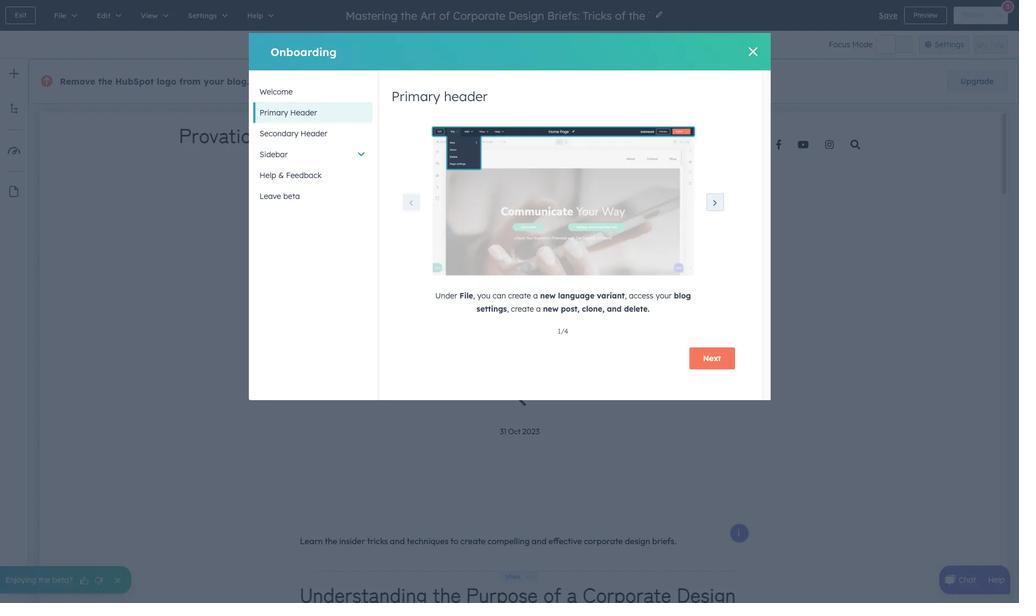Task type: vqa. For each thing, say whether or not it's contained in the screenshot.
clone,
yes



Task type: locate. For each thing, give the bounding box(es) containing it.
1 horizontal spatial the
[[98, 76, 112, 87]]

0 vertical spatial header
[[290, 108, 317, 118]]

header for secondary header
[[301, 129, 328, 139]]

language
[[559, 291, 595, 301]]

chat
[[960, 575, 977, 585]]

features
[[319, 76, 349, 86]]

2 horizontal spatial ,
[[625, 291, 627, 301]]

help
[[260, 170, 276, 180], [989, 575, 1006, 585]]

None field
[[345, 8, 651, 23]]

new down under file , you can create a new language variant , access your on the top of the page
[[543, 304, 559, 314]]

welcome
[[260, 87, 293, 97]]

header up secondary header button
[[290, 108, 317, 118]]

sidebar button
[[253, 144, 373, 165]]

new left language
[[541, 291, 556, 301]]

remove the hubspot logo from your blog.
[[60, 76, 249, 87]]

the left beta?
[[39, 575, 50, 585]]

your inside primary header dialog
[[656, 291, 672, 301]]

1 horizontal spatial help
[[989, 575, 1006, 585]]

hubspot
[[115, 76, 154, 87]]

help inside button
[[260, 170, 276, 180]]

, down under file , you can create a new language variant , access your on the top of the page
[[507, 304, 509, 314]]

primary inside button
[[260, 108, 288, 118]]

primary
[[392, 88, 441, 104], [260, 108, 288, 118]]

new
[[541, 291, 556, 301], [543, 304, 559, 314]]

0 horizontal spatial help
[[260, 170, 276, 180]]

your
[[204, 76, 224, 87], [656, 291, 672, 301]]

preview
[[914, 11, 938, 19]]

0 vertical spatial help
[[260, 170, 276, 180]]

0 vertical spatial the
[[98, 76, 112, 87]]

header
[[444, 88, 488, 104]]

1 vertical spatial header
[[301, 129, 328, 139]]

next image
[[711, 199, 720, 208]]

feedback
[[286, 170, 322, 180]]

access
[[629, 291, 654, 301]]

logo
[[157, 76, 177, 87]]

clone,
[[582, 304, 605, 314]]

your left blog
[[656, 291, 672, 301]]

delete.
[[625, 304, 650, 314]]

you
[[478, 291, 491, 301]]

primary down "welcome" at the top of page
[[260, 108, 288, 118]]

preview button
[[905, 7, 948, 24]]

, left "access"
[[625, 291, 627, 301]]

help & feedback
[[260, 170, 322, 180]]

create right settings
[[511, 304, 534, 314]]

blog.
[[227, 76, 249, 87]]

1 vertical spatial help
[[989, 575, 1006, 585]]

0 vertical spatial primary
[[392, 88, 441, 104]]

1 horizontal spatial your
[[656, 291, 672, 301]]

primary down starter.
[[392, 88, 441, 104]]

the right remove
[[98, 76, 112, 87]]

leave beta button
[[253, 186, 373, 207]]

1 vertical spatial the
[[39, 575, 50, 585]]

header
[[290, 108, 317, 118], [301, 129, 328, 139]]

the for beta?
[[39, 575, 50, 585]]

unlock premium features with crm suite starter.
[[258, 76, 435, 86]]

0 horizontal spatial the
[[39, 575, 50, 585]]

help right chat
[[989, 575, 1006, 585]]

leave beta
[[260, 191, 300, 201]]

the
[[98, 76, 112, 87], [39, 575, 50, 585]]

create right can
[[509, 291, 532, 301]]

a right can
[[534, 291, 538, 301]]

sidebar
[[260, 150, 288, 159]]

1 vertical spatial primary
[[260, 108, 288, 118]]

settings
[[935, 40, 965, 49]]

a down under file , you can create a new language variant , access your on the top of the page
[[537, 304, 541, 314]]

and
[[607, 304, 622, 314]]

file
[[460, 291, 474, 301]]

enjoying
[[5, 575, 36, 585]]

header down primary header button
[[301, 129, 328, 139]]

help left & at the top of the page
[[260, 170, 276, 180]]

variant
[[597, 291, 625, 301]]

your right "from"
[[204, 76, 224, 87]]

focus mode
[[830, 40, 874, 49]]

, left you
[[474, 291, 476, 301]]

settings
[[477, 304, 507, 314]]

enjoying the beta?
[[5, 575, 73, 585]]

publish
[[964, 11, 986, 19]]

secondary header button
[[253, 123, 373, 144]]

,
[[474, 291, 476, 301], [625, 291, 627, 301], [507, 304, 509, 314]]

0 vertical spatial a
[[534, 291, 538, 301]]

enjoying the beta? button
[[0, 566, 131, 594]]

create
[[509, 291, 532, 301], [511, 304, 534, 314]]

group
[[974, 35, 1009, 54]]

beta
[[284, 191, 300, 201]]

publish group
[[954, 7, 1009, 24]]

help for help & feedback
[[260, 170, 276, 180]]

1 horizontal spatial primary
[[392, 88, 441, 104]]

suite
[[388, 76, 406, 86]]

0 vertical spatial new
[[541, 291, 556, 301]]

the for hubspot
[[98, 76, 112, 87]]

the inside button
[[39, 575, 50, 585]]

a
[[534, 291, 538, 301], [537, 304, 541, 314]]

1 vertical spatial your
[[656, 291, 672, 301]]

remove
[[60, 76, 95, 87]]

primary header
[[260, 108, 317, 118]]

upgrade link
[[948, 70, 1008, 92]]

0 horizontal spatial primary
[[260, 108, 288, 118]]

0 horizontal spatial your
[[204, 76, 224, 87]]



Task type: describe. For each thing, give the bounding box(es) containing it.
with
[[351, 76, 367, 86]]

next
[[704, 354, 722, 364]]

3
[[1007, 2, 1011, 10]]

exit link
[[5, 7, 36, 24]]

primary header dialog
[[249, 33, 771, 400]]

, create a new post, clone, and delete.
[[507, 304, 650, 314]]

secondary header
[[260, 129, 328, 139]]

post,
[[561, 304, 580, 314]]

blog settings
[[477, 291, 692, 314]]

can
[[493, 291, 506, 301]]

1 vertical spatial create
[[511, 304, 534, 314]]

focus mode element
[[878, 36, 913, 53]]

onboarding
[[271, 45, 337, 59]]

primary header
[[392, 88, 488, 104]]

next button
[[690, 348, 735, 370]]

1/4
[[558, 327, 569, 336]]

close image
[[749, 47, 758, 56]]

under
[[436, 291, 458, 301]]

mode
[[853, 40, 874, 49]]

starter.
[[408, 76, 435, 86]]

welcome button
[[253, 81, 373, 102]]

focus
[[830, 40, 851, 49]]

thumbsup image
[[79, 576, 89, 586]]

primary for primary header
[[392, 88, 441, 104]]

unlock
[[258, 76, 283, 86]]

secondary
[[260, 129, 299, 139]]

previous image
[[407, 199, 416, 208]]

leave
[[260, 191, 281, 201]]

header for primary header
[[290, 108, 317, 118]]

upgrade
[[961, 76, 995, 86]]

from
[[179, 76, 201, 87]]

primary header button
[[253, 102, 373, 123]]

settings button
[[920, 35, 970, 54]]

&
[[279, 170, 284, 180]]

exit
[[15, 11, 27, 19]]

beta?
[[52, 575, 73, 585]]

0 vertical spatial your
[[204, 76, 224, 87]]

save
[[880, 10, 898, 20]]

blog
[[675, 291, 692, 301]]

1 vertical spatial a
[[537, 304, 541, 314]]

primary for primary header
[[260, 108, 288, 118]]

under file , you can create a new language variant , access your
[[436, 291, 675, 301]]

0 horizontal spatial ,
[[474, 291, 476, 301]]

crm
[[369, 76, 386, 86]]

premium
[[285, 76, 317, 86]]

thumbsdown image
[[94, 576, 104, 586]]

0 vertical spatial create
[[509, 291, 532, 301]]

help for help
[[989, 575, 1006, 585]]

help & feedback button
[[253, 165, 373, 186]]

publish button
[[954, 7, 995, 24]]

1 vertical spatial new
[[543, 304, 559, 314]]

save button
[[880, 9, 898, 22]]

1 horizontal spatial ,
[[507, 304, 509, 314]]



